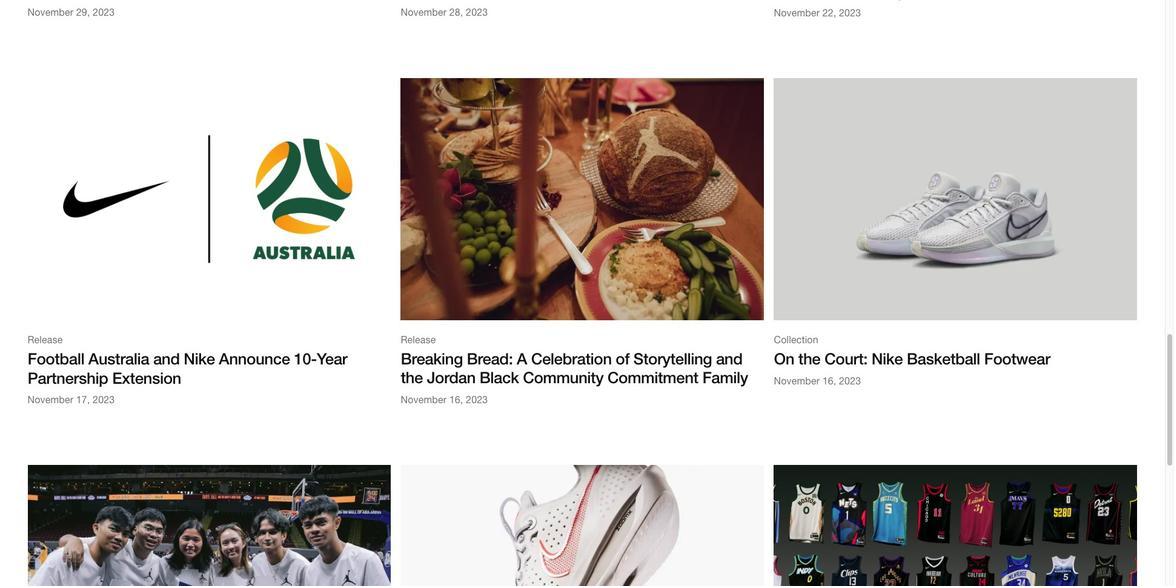 Task type: locate. For each thing, give the bounding box(es) containing it.
nike left announce
[[184, 350, 215, 369]]

year
[[317, 350, 347, 369]]

november 16, 2023
[[774, 376, 862, 386], [401, 394, 488, 405]]

and up family
[[716, 350, 743, 369]]

10-
[[294, 350, 317, 369]]

2 release from the left
[[28, 335, 63, 346]]

2023 right 29,
[[93, 7, 115, 18]]

australia
[[88, 350, 149, 369]]

0 horizontal spatial 16,
[[450, 394, 463, 405]]

1 vertical spatial november 16, 2023
[[401, 394, 488, 405]]

16, down jordan
[[450, 394, 463, 405]]

1 horizontal spatial the
[[799, 350, 821, 369]]

0 horizontal spatial nike
[[184, 350, 215, 369]]

2023 right 28,
[[466, 7, 488, 18]]

1 release from the left
[[401, 335, 436, 346]]

1 and from the left
[[716, 350, 743, 369]]

the down breaking
[[401, 369, 423, 388]]

november 29, 2023
[[28, 7, 115, 18]]

16, down court:
[[823, 376, 837, 386]]

1 horizontal spatial and
[[716, 350, 743, 369]]

1 horizontal spatial nike
[[872, 350, 903, 369]]

community
[[523, 369, 604, 388]]

release football australia and nike announce 10-year partnership extension
[[28, 335, 347, 388]]

november 16, 2023 down jordan
[[401, 394, 488, 405]]

0 horizontal spatial release
[[28, 335, 63, 346]]

16,
[[823, 376, 837, 386], [450, 394, 463, 405]]

2023 right 22,
[[840, 7, 862, 18]]

nike inside release football australia and nike announce 10-year partnership extension
[[184, 350, 215, 369]]

release up breaking
[[401, 335, 436, 346]]

2 and from the left
[[153, 350, 180, 369]]

0 vertical spatial november 16, 2023
[[774, 376, 862, 386]]

release
[[401, 335, 436, 346], [28, 335, 63, 346]]

0 horizontal spatial november 16, 2023
[[401, 394, 488, 405]]

the down the collection
[[799, 350, 821, 369]]

nike inside the collection on the court: nike basketball footwear
[[872, 350, 903, 369]]

2023 down court:
[[840, 376, 862, 386]]

release up football
[[28, 335, 63, 346]]

and
[[716, 350, 743, 369], [153, 350, 180, 369]]

nike for court:
[[872, 350, 903, 369]]

2 nike from the left
[[872, 350, 903, 369]]

november left 29,
[[28, 7, 73, 18]]

0 vertical spatial 16,
[[823, 376, 837, 386]]

and up extension
[[153, 350, 180, 369]]

collection
[[774, 335, 819, 346]]

november
[[28, 7, 73, 18], [401, 7, 447, 18], [774, 7, 820, 18], [774, 376, 820, 386], [401, 394, 447, 405], [28, 394, 73, 405]]

november 16, 2023 down court:
[[774, 376, 862, 386]]

november 28, 2023
[[401, 7, 488, 18]]

16, for the
[[823, 376, 837, 386]]

football
[[28, 350, 84, 369]]

release inside release breaking bread: a celebration of storytelling and the jordan black community commitment family
[[401, 335, 436, 346]]

november 16, 2023 for bread:
[[401, 394, 488, 405]]

november down on
[[774, 376, 820, 386]]

1 vertical spatial 16,
[[450, 394, 463, 405]]

the
[[799, 350, 821, 369], [401, 369, 423, 388]]

28,
[[450, 7, 463, 18]]

2023 right 17, at the left of the page
[[93, 394, 115, 405]]

november left 22,
[[774, 7, 820, 18]]

basketball
[[907, 350, 981, 369]]

announce
[[219, 350, 290, 369]]

1 nike from the left
[[184, 350, 215, 369]]

court:
[[825, 350, 868, 369]]

nike
[[184, 350, 215, 369], [872, 350, 903, 369]]

and inside release football australia and nike announce 10-year partnership extension
[[153, 350, 180, 369]]

nike right court:
[[872, 350, 903, 369]]

0 horizontal spatial the
[[401, 369, 423, 388]]

1 horizontal spatial release
[[401, 335, 436, 346]]

1 horizontal spatial 16,
[[823, 376, 837, 386]]

22,
[[823, 7, 837, 18]]

commitment
[[608, 369, 699, 388]]

0 horizontal spatial and
[[153, 350, 180, 369]]

2023
[[93, 7, 115, 18], [466, 7, 488, 18], [840, 7, 862, 18], [840, 376, 862, 386], [466, 394, 488, 405], [93, 394, 115, 405]]

16, for bread:
[[450, 394, 463, 405]]

storytelling
[[634, 350, 712, 369]]

release inside release football australia and nike announce 10-year partnership extension
[[28, 335, 63, 346]]

1 horizontal spatial november 16, 2023
[[774, 376, 862, 386]]



Task type: describe. For each thing, give the bounding box(es) containing it.
release for breaking
[[401, 335, 436, 346]]

partnership
[[28, 369, 108, 388]]

17,
[[76, 394, 90, 405]]

november 17, 2023
[[28, 394, 115, 405]]

november 22, 2023 link
[[774, 0, 1138, 18]]

a
[[517, 350, 527, 369]]

november left 28,
[[401, 7, 447, 18]]

release breaking bread: a celebration of storytelling and the jordan black community commitment family
[[401, 335, 748, 388]]

of
[[616, 350, 630, 369]]

collection on the court: nike basketball footwear
[[774, 335, 1051, 369]]

family
[[703, 369, 748, 388]]

footwear
[[985, 350, 1051, 369]]

november down jordan
[[401, 394, 447, 405]]

the inside the collection on the court: nike basketball footwear
[[799, 350, 821, 369]]

november 22, 2023
[[774, 7, 862, 18]]

bread:
[[467, 350, 513, 369]]

november 16, 2023 for the
[[774, 376, 862, 386]]

november down partnership
[[28, 394, 73, 405]]

november 28, 2023 link
[[401, 0, 765, 18]]

celebration
[[531, 350, 612, 369]]

the inside release breaking bread: a celebration of storytelling and the jordan black community commitment family
[[401, 369, 423, 388]]

release for football
[[28, 335, 63, 346]]

and inside release breaking bread: a celebration of storytelling and the jordan black community commitment family
[[716, 350, 743, 369]]

nike for and
[[184, 350, 215, 369]]

29,
[[76, 7, 90, 18]]

on
[[774, 350, 795, 369]]

black
[[480, 369, 519, 388]]

november 29, 2023 link
[[28, 0, 391, 18]]

2023 down black
[[466, 394, 488, 405]]

breaking
[[401, 350, 463, 369]]

extension
[[112, 369, 181, 388]]

jordan
[[427, 369, 476, 388]]



Task type: vqa. For each thing, say whether or not it's contained in the screenshot.
partnership
yes



